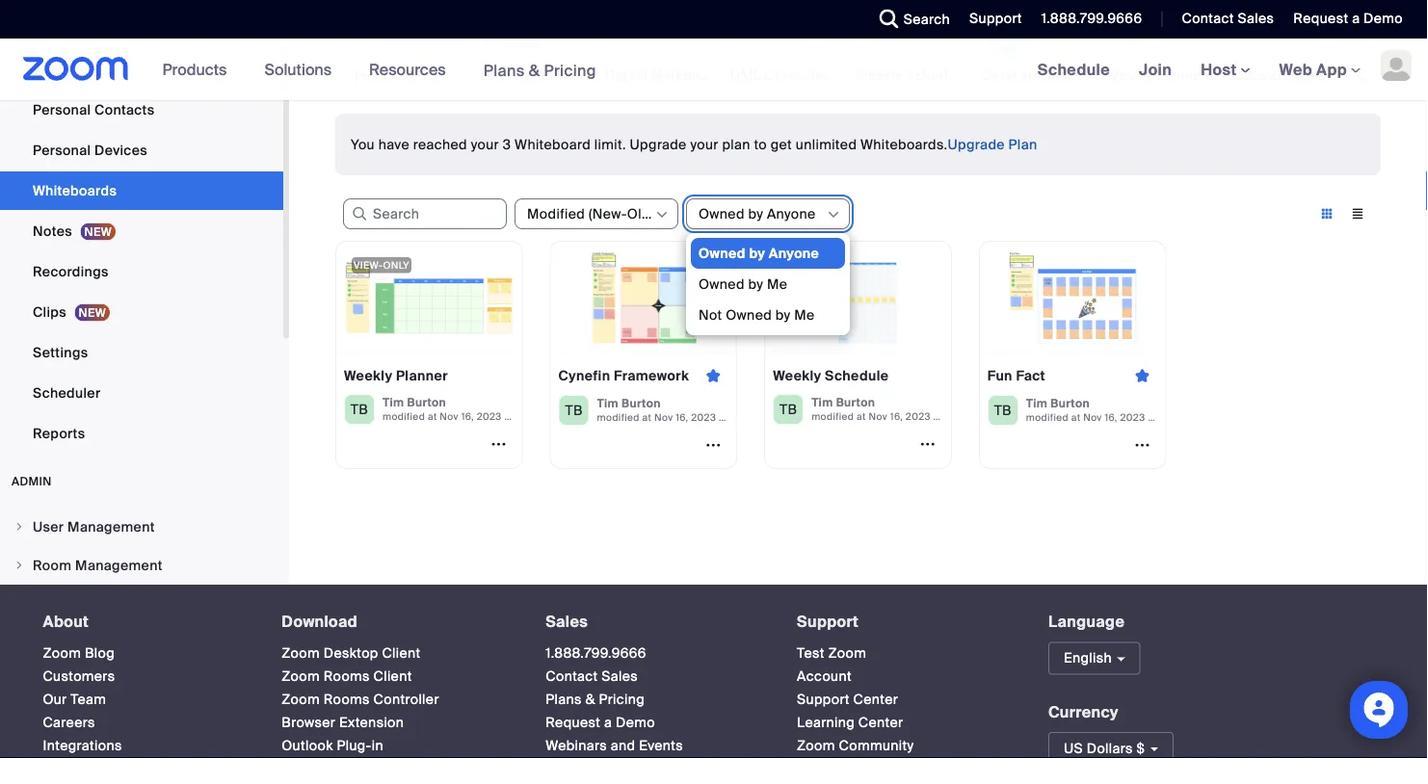 Task type: describe. For each thing, give the bounding box(es) containing it.
about
[[43, 612, 89, 632]]

to
[[754, 135, 767, 153]]

demo inside 1.888.799.9666 contact sales plans & pricing request a demo webinars and events
[[616, 714, 655, 732]]

weekly planner, modified at nov 16, 2023 by tim burton, link element
[[335, 241, 571, 469]]

1 vertical spatial weekly schedule
[[773, 367, 889, 384]]

web app button
[[1280, 59, 1361, 80]]

integrations link
[[43, 737, 122, 755]]

0 vertical spatial support
[[970, 10, 1022, 27]]

us dollars $ button
[[1049, 733, 1174, 759]]

request a demo
[[1294, 10, 1403, 27]]

a inside 1.888.799.9666 contact sales plans & pricing request a demo webinars and events
[[604, 714, 612, 732]]

support inside test zoom account support center learning center zoom community
[[797, 691, 850, 709]]

laboratory report button
[[1228, 0, 1351, 85]]

more options for fun fact image
[[1127, 436, 1158, 454]]

webinars and events link
[[546, 737, 683, 755]]

join
[[1139, 59, 1172, 80]]

us
[[1064, 740, 1083, 758]]

modified
[[527, 205, 585, 223]]

browser extension link
[[282, 714, 404, 732]]

support center link
[[797, 691, 899, 709]]

0 vertical spatial request
[[1294, 10, 1349, 27]]

weekly schedule button
[[852, 0, 968, 85]]

outlook
[[282, 737, 333, 755]]

cynefin framework
[[559, 367, 689, 385]]

solutions
[[264, 59, 332, 80]]

zoom inside zoom blog customers our team careers integrations
[[43, 645, 81, 663]]

and inside 1.888.799.9666 contact sales plans & pricing request a demo webinars and events
[[611, 737, 636, 755]]

report
[[1306, 66, 1351, 84]]

2023 up more options for fun fact image
[[1120, 412, 1146, 424]]

fun fact, modified at nov 16, 2023 by tim burton, link, starred element
[[979, 241, 1214, 469]]

& inside product information navigation
[[529, 60, 540, 80]]

zoom rooms client link
[[282, 668, 412, 686]]

0 horizontal spatial sales
[[546, 612, 588, 632]]

personal menu menu
[[0, 0, 283, 455]]

view-only
[[354, 259, 410, 271]]

tb for weekly planner, modified at nov 16, 2023 by tim burton, link element
[[351, 400, 368, 418]]

right image
[[13, 521, 25, 533]]

digital marketing canvas button
[[601, 0, 769, 85]]

a inside button
[[1105, 66, 1113, 84]]

1 vertical spatial client
[[374, 668, 412, 686]]

us dollars $
[[1064, 740, 1145, 758]]

tim burton modified at nov 16, 2023 by tim burton inside fun fact, modified at nov 16, 2023 by tim burton, link, starred element
[[1026, 396, 1214, 424]]

16, inside fun fact, modified at nov 16, 2023 by tim burton, link, starred element
[[1105, 412, 1118, 424]]

1.888.799.9666 contact sales plans & pricing request a demo webinars and events
[[546, 645, 683, 755]]

room
[[33, 557, 72, 574]]

account link
[[797, 668, 852, 686]]

plug-
[[337, 737, 372, 755]]

products button
[[163, 39, 236, 100]]

1.888.799.9666 link
[[546, 645, 647, 663]]

resources
[[369, 59, 446, 80]]

view-
[[354, 259, 383, 271]]

more options for cynefin framework image
[[698, 436, 729, 454]]

anyone inside list box
[[769, 244, 820, 262]]

schedule inside "element"
[[906, 66, 968, 84]]

0 vertical spatial center
[[854, 691, 899, 709]]

weekly planner element
[[1103, 66, 1218, 85]]

2023 for the more options for cynefin framework image
[[691, 412, 716, 424]]

you have reached your 3 whiteboard limit. upgrade your plan to get unlimited whiteboards. upgrade plan
[[351, 135, 1038, 153]]

fun fact element
[[351, 66, 467, 85]]

1 horizontal spatial me
[[794, 306, 815, 324]]

tim burton modified at nov 16, 2023 by tim burton for more options for weekly planner image
[[383, 395, 571, 423]]

at for more options for weekly schedule image on the bottom right of the page
[[857, 411, 866, 423]]

laboratory report
[[1232, 66, 1351, 84]]

resources button
[[369, 39, 455, 100]]

weekly planner button
[[1103, 0, 1218, 85]]

sales inside 1.888.799.9666 contact sales plans & pricing request a demo webinars and events
[[602, 668, 638, 686]]

owned by anyone inside list box
[[699, 244, 820, 262]]

personal devices
[[33, 141, 148, 159]]

fun fact button
[[351, 0, 467, 85]]

english
[[1064, 650, 1112, 668]]

webinars inside 1.888.799.9666 contact sales plans & pricing request a demo webinars and events
[[546, 737, 607, 755]]

2 horizontal spatial sales
[[1238, 10, 1275, 27]]

personal for personal contacts
[[33, 101, 91, 119]]

management for room management
[[75, 557, 163, 574]]

1 vertical spatial center
[[859, 714, 904, 732]]

grid mode, selected image
[[1312, 205, 1343, 223]]

16, for more options for weekly planner image
[[461, 411, 474, 423]]

sales link
[[546, 612, 588, 632]]

user management menu item
[[0, 509, 283, 546]]

dollars
[[1087, 740, 1133, 758]]

0 horizontal spatial me
[[767, 275, 788, 293]]

tb for weekly schedule, modified at nov 16, 2023 by tim burton, link element
[[780, 400, 797, 418]]

1.888.799.9666 for 1.888.799.9666 contact sales plans & pricing request a demo webinars and events
[[546, 645, 647, 663]]

more options for weekly planner image
[[483, 436, 514, 453]]

admin
[[12, 474, 52, 489]]

plan
[[722, 135, 751, 153]]

phone
[[33, 60, 75, 78]]

contacts
[[94, 101, 155, 119]]

nov for more options for weekly schedule image on the bottom right of the page
[[869, 411, 888, 423]]

1.888.799.9666 for 1.888.799.9666
[[1042, 10, 1143, 27]]

show
[[981, 66, 1017, 84]]

1 vertical spatial planner
[[396, 367, 448, 384]]

uml
[[731, 66, 761, 84]]

customers
[[43, 668, 115, 686]]

fun fact inside application
[[988, 367, 1046, 385]]

owned up not
[[699, 275, 745, 293]]

solutions button
[[264, 39, 340, 100]]

1.888.799.9666 button up schedule link
[[1042, 10, 1143, 27]]

side navigation navigation
[[0, 0, 289, 740]]

whiteboards.
[[861, 135, 948, 153]]

and inside show and tell with a twist element
[[1021, 66, 1045, 84]]

integrations
[[43, 737, 122, 755]]

our team link
[[43, 691, 106, 709]]

careers link
[[43, 714, 95, 732]]

account
[[797, 668, 852, 686]]

reports link
[[0, 414, 283, 453]]

Search text field
[[343, 199, 507, 229]]

2023 for more options for weekly schedule image on the bottom right of the page
[[906, 411, 931, 423]]

old)
[[627, 205, 654, 223]]

hide options image
[[826, 207, 841, 223]]

by inside cynefin framework, modified at nov 16, 2023 by tim burton, link, starred "element"
[[719, 412, 730, 424]]

1 vertical spatial support
[[797, 612, 859, 632]]

recordings link
[[0, 253, 283, 291]]

0 vertical spatial contact
[[1182, 10, 1235, 27]]

thumbnail of fun fact image
[[988, 250, 1158, 345]]

1.888.799.9666 button up 'with'
[[1027, 0, 1147, 39]]

1 rooms from the top
[[324, 668, 370, 686]]

owned inside owned by anyone popup button
[[699, 205, 745, 223]]

host button
[[1201, 59, 1251, 80]]

limit.
[[595, 135, 626, 153]]

16, for the more options for cynefin framework image
[[676, 412, 689, 424]]

2 upgrade from the left
[[948, 135, 1005, 153]]

uml class diagram
[[731, 66, 861, 84]]

products
[[163, 59, 227, 80]]

cynefin for cynefin framework
[[559, 367, 611, 385]]

learning center link
[[797, 714, 904, 732]]

learning inside test zoom account support center learning center zoom community
[[797, 714, 855, 732]]

weekly inside 'button'
[[1107, 66, 1153, 84]]

zoom desktop client zoom rooms client zoom rooms controller browser extension outlook plug-in
[[282, 645, 439, 755]]

scheduler link
[[0, 374, 283, 413]]

owned down owned by me
[[726, 306, 772, 324]]

fun inside fun fact application
[[988, 367, 1013, 385]]

modified for the more options for cynefin framework image
[[597, 412, 640, 424]]

request inside 1.888.799.9666 contact sales plans & pricing request a demo webinars and events
[[546, 714, 601, 732]]

personal contacts
[[33, 101, 155, 119]]

join link
[[1125, 39, 1187, 100]]

user
[[33, 518, 64, 536]]

upgrade plan button
[[948, 129, 1038, 160]]

schedule link
[[1023, 39, 1125, 100]]

fun fact application
[[988, 361, 1158, 391]]

search
[[904, 10, 950, 28]]

at for more options for weekly planner image
[[428, 411, 437, 423]]

canvas for digital marketing canvas
[[721, 66, 769, 84]]

room management menu item
[[0, 547, 283, 584]]

notes
[[33, 222, 72, 240]]

laboratory
[[1232, 66, 1303, 84]]

admin menu menu
[[0, 509, 283, 740]]

in
[[372, 737, 384, 755]]

16, for more options for weekly schedule image on the bottom right of the page
[[890, 411, 903, 423]]

management for user management
[[68, 518, 155, 536]]

class
[[765, 66, 802, 84]]

contact inside 1.888.799.9666 contact sales plans & pricing request a demo webinars and events
[[546, 668, 598, 686]]

digital marketing canvas
[[605, 66, 769, 84]]



Task type: locate. For each thing, give the bounding box(es) containing it.
0 vertical spatial &
[[529, 60, 540, 80]]

1 horizontal spatial request
[[1294, 10, 1349, 27]]

&
[[529, 60, 540, 80], [586, 691, 595, 709]]

request up webinars and events link
[[546, 714, 601, 732]]

reached
[[413, 135, 467, 153]]

1.888.799.9666 up schedule link
[[1042, 10, 1143, 27]]

0 horizontal spatial demo
[[616, 714, 655, 732]]

planner inside 'button'
[[1157, 66, 1207, 84]]

0 vertical spatial fun
[[355, 66, 379, 84]]

learning down support center link
[[797, 714, 855, 732]]

1 vertical spatial rooms
[[324, 691, 370, 709]]

$
[[1137, 740, 1145, 758]]

by
[[749, 205, 764, 223], [749, 244, 765, 262], [749, 275, 764, 293], [776, 306, 791, 324], [505, 411, 516, 423], [934, 411, 945, 423], [719, 412, 730, 424], [1148, 412, 1159, 424]]

webinars left events
[[546, 737, 607, 755]]

1 horizontal spatial sales
[[602, 668, 638, 686]]

0 vertical spatial sales
[[1238, 10, 1275, 27]]

community
[[839, 737, 914, 755]]

by inside weekly planner, modified at nov 16, 2023 by tim burton, link element
[[505, 411, 516, 423]]

devices
[[94, 141, 148, 159]]

fact inside application
[[1016, 367, 1046, 385]]

modified (new-old)
[[527, 205, 654, 223]]

1 horizontal spatial cynefin
[[1357, 66, 1407, 84]]

thumbnail of cynefin framework image
[[559, 250, 729, 345]]

anyone left hide options icon
[[767, 205, 816, 223]]

fra
[[1411, 66, 1428, 84]]

2023 up more options for weekly planner image
[[477, 411, 502, 423]]

owned by anyone up owned by me
[[699, 244, 820, 262]]

personal up whiteboards
[[33, 141, 91, 159]]

0 horizontal spatial fact
[[383, 66, 411, 84]]

a right 'with'
[[1105, 66, 1113, 84]]

plans inside 1.888.799.9666 contact sales plans & pricing request a demo webinars and events
[[546, 691, 582, 709]]

zoom rooms controller link
[[282, 691, 439, 709]]

0 vertical spatial personal
[[33, 101, 91, 119]]

your
[[471, 135, 499, 153], [691, 135, 719, 153]]

0 vertical spatial fun fact
[[355, 66, 411, 84]]

0 horizontal spatial plans
[[484, 60, 525, 80]]

by up owned by me
[[749, 244, 765, 262]]

contact down the 1.888.799.9666 link
[[546, 668, 598, 686]]

by up more options for weekly schedule image on the bottom right of the page
[[934, 411, 945, 423]]

by up more options for fun fact image
[[1148, 412, 1159, 424]]

a up webinars and events link
[[604, 714, 612, 732]]

tb for cynefin framework, modified at nov 16, 2023 by tim burton, link, starred "element"
[[565, 401, 583, 419]]

1 vertical spatial management
[[75, 557, 163, 574]]

tim burton modified at nov 16, 2023 by tim burton up more options for weekly schedule image on the bottom right of the page
[[812, 395, 1000, 423]]

0 horizontal spatial canvas
[[619, 66, 668, 84]]

cynefin left fra
[[1357, 66, 1407, 84]]

owned by anyone
[[699, 205, 816, 223], [699, 244, 820, 262]]

team
[[71, 691, 106, 709]]

weekly schedule down thumbnail of weekly schedule
[[773, 367, 889, 384]]

1 vertical spatial cynefin
[[559, 367, 611, 385]]

laboratory report element
[[1228, 66, 1351, 85]]

0 vertical spatial plans
[[484, 60, 525, 80]]

2023 for more options for weekly planner image
[[477, 411, 502, 423]]

2023 inside "element"
[[691, 412, 716, 424]]

fact inside 'button'
[[383, 66, 411, 84]]

cynefin framework application
[[559, 361, 729, 391]]

more options for weekly schedule image
[[913, 436, 943, 453]]

anyone inside popup button
[[767, 205, 816, 223]]

contact sales
[[1182, 10, 1275, 27]]

1 vertical spatial sales
[[546, 612, 588, 632]]

scheduler
[[33, 384, 101, 402]]

weekly planner
[[1107, 66, 1207, 84], [344, 367, 448, 384]]

0 vertical spatial fact
[[383, 66, 411, 84]]

by down 'to'
[[749, 205, 764, 223]]

pricing inside product information navigation
[[544, 60, 597, 80]]

2 personal from the top
[[33, 141, 91, 159]]

0 vertical spatial learning
[[480, 66, 538, 84]]

tim burton modified at nov 16, 2023 by tim burton down the click to unstar the whiteboard fun fact image
[[1026, 396, 1214, 424]]

and left events
[[611, 737, 636, 755]]

list box
[[691, 238, 845, 331]]

0 horizontal spatial pricing
[[544, 60, 597, 80]]

0 vertical spatial demo
[[1364, 10, 1403, 27]]

1 horizontal spatial schedule
[[906, 66, 968, 84]]

1 vertical spatial webinars
[[546, 737, 607, 755]]

contact sales link
[[1168, 0, 1279, 39], [1182, 10, 1275, 27], [546, 668, 638, 686]]

16, inside cynefin framework, modified at nov 16, 2023 by tim burton, link, starred "element"
[[676, 412, 689, 424]]

with
[[1075, 66, 1102, 84]]

by inside weekly schedule, modified at nov 16, 2023 by tim burton, link element
[[934, 411, 945, 423]]

by up the more options for cynefin framework image
[[719, 412, 730, 424]]

test zoom link
[[797, 645, 867, 663]]

16,
[[461, 411, 474, 423], [890, 411, 903, 423], [676, 412, 689, 424], [1105, 412, 1118, 424]]

0 vertical spatial webinars
[[33, 20, 95, 38]]

at inside "element"
[[642, 412, 652, 424]]

personal inside personal devices link
[[33, 141, 91, 159]]

events
[[639, 737, 683, 755]]

modified for more options for weekly planner image
[[383, 411, 425, 423]]

framework
[[614, 367, 689, 385]]

weekly schedule element
[[852, 66, 968, 85]]

2 your from the left
[[691, 135, 719, 153]]

fun fact inside 'button'
[[355, 66, 411, 84]]

personal down the phone
[[33, 101, 91, 119]]

management down user management menu item
[[75, 557, 163, 574]]

test
[[797, 645, 825, 663]]

sales up laboratory
[[1238, 10, 1275, 27]]

by up more options for weekly planner image
[[505, 411, 516, 423]]

tim burton modified at nov 16, 2023 by tim burton for more options for weekly schedule image on the bottom right of the page
[[812, 395, 1000, 423]]

1 owned by anyone from the top
[[699, 205, 816, 223]]

get
[[771, 135, 792, 153]]

1 personal from the top
[[33, 101, 91, 119]]

support
[[970, 10, 1022, 27], [797, 612, 859, 632], [797, 691, 850, 709]]

banner
[[0, 39, 1428, 102]]

1 vertical spatial owned by anyone
[[699, 244, 820, 262]]

1 canvas from the left
[[619, 66, 668, 84]]

cynefin framework element
[[1353, 66, 1428, 85]]

planner
[[1157, 66, 1207, 84], [396, 367, 448, 384]]

zoom blog link
[[43, 645, 115, 663]]

fun inside fun fact element
[[355, 66, 379, 84]]

1 vertical spatial demo
[[616, 714, 655, 732]]

1 vertical spatial request
[[546, 714, 601, 732]]

plans
[[484, 60, 525, 80], [546, 691, 582, 709]]

me up not owned by me
[[767, 275, 788, 293]]

a up web app dropdown button
[[1352, 10, 1360, 27]]

and left tell
[[1021, 66, 1045, 84]]

support up test zoom link
[[797, 612, 859, 632]]

0 vertical spatial pricing
[[544, 60, 597, 80]]

1 vertical spatial fun
[[988, 367, 1013, 385]]

support up the 'show'
[[970, 10, 1022, 27]]

0 vertical spatial client
[[382, 645, 421, 663]]

management
[[68, 518, 155, 536], [75, 557, 163, 574]]

1 horizontal spatial fun fact
[[988, 367, 1046, 385]]

(new-
[[589, 205, 627, 223]]

1 horizontal spatial a
[[1105, 66, 1113, 84]]

weekly schedule inside "element"
[[856, 66, 968, 84]]

rooms down desktop
[[324, 668, 370, 686]]

zoom logo image
[[23, 57, 129, 81]]

0 horizontal spatial planner
[[396, 367, 448, 384]]

management up room management on the bottom
[[68, 518, 155, 536]]

client
[[382, 645, 421, 663], [374, 668, 412, 686]]

1 vertical spatial personal
[[33, 141, 91, 159]]

tim burton modified at nov 16, 2023 by tim burton
[[383, 395, 571, 423], [812, 395, 1000, 423], [597, 396, 785, 424], [1026, 396, 1214, 424]]

& down the 1.888.799.9666 link
[[586, 691, 595, 709]]

cynefin framework, modified at nov 16, 2023 by tim burton, link, starred element
[[550, 241, 785, 469]]

plans up 3
[[484, 60, 525, 80]]

0 horizontal spatial webinars
[[33, 20, 95, 38]]

1.888.799.9666 inside 1.888.799.9666 contact sales plans & pricing request a demo webinars and events
[[546, 645, 647, 663]]

tb for fun fact, modified at nov 16, 2023 by tim burton, link, starred element
[[994, 401, 1012, 419]]

tim burton modified at nov 16, 2023 by tim burton inside weekly schedule, modified at nov 16, 2023 by tim burton, link element
[[812, 395, 1000, 423]]

0 horizontal spatial fun fact
[[355, 66, 411, 84]]

16, inside weekly planner, modified at nov 16, 2023 by tim burton, link element
[[461, 411, 474, 423]]

0 horizontal spatial fun
[[355, 66, 379, 84]]

0 horizontal spatial request
[[546, 714, 601, 732]]

reports
[[33, 425, 85, 442]]

nov for the more options for cynefin framework image
[[654, 412, 673, 424]]

owned up owned by me
[[699, 244, 746, 262]]

plans & pricing link
[[484, 60, 597, 80], [484, 60, 597, 80], [546, 691, 645, 709]]

0 horizontal spatial learning
[[480, 66, 538, 84]]

0 vertical spatial anyone
[[767, 205, 816, 223]]

1 horizontal spatial pricing
[[599, 691, 645, 709]]

language
[[1049, 612, 1125, 632]]

browser
[[282, 714, 336, 732]]

tb inside weekly schedule, modified at nov 16, 2023 by tim burton, link element
[[780, 400, 797, 418]]

& left 'experience'
[[529, 60, 540, 80]]

zoom community link
[[797, 737, 914, 755]]

0 horizontal spatial your
[[471, 135, 499, 153]]

sales down the 1.888.799.9666 link
[[602, 668, 638, 686]]

tell
[[1049, 66, 1071, 84]]

app
[[1317, 59, 1347, 80]]

1 horizontal spatial plans
[[546, 691, 582, 709]]

2 horizontal spatial schedule
[[1038, 59, 1110, 80]]

0 vertical spatial owned by anyone
[[699, 205, 816, 223]]

center up community
[[859, 714, 904, 732]]

profile picture image
[[1381, 50, 1412, 81]]

banner containing products
[[0, 39, 1428, 102]]

webinars up the phone
[[33, 20, 95, 38]]

tb inside fun fact, modified at nov 16, 2023 by tim burton, link, starred element
[[994, 401, 1012, 419]]

plans & pricing
[[484, 60, 597, 80]]

recordings
[[33, 263, 109, 280]]

demo up profile picture
[[1364, 10, 1403, 27]]

0 horizontal spatial 1.888.799.9666
[[546, 645, 647, 663]]

digital marketing canvas element
[[601, 66, 769, 85]]

1 vertical spatial me
[[794, 306, 815, 324]]

careers
[[43, 714, 95, 732]]

by up not owned by me
[[749, 275, 764, 293]]

your left plan
[[691, 135, 719, 153]]

cynefin inside cynefin framework "application"
[[559, 367, 611, 385]]

canvas inside button
[[619, 66, 668, 84]]

settings
[[33, 344, 88, 361]]

1 vertical spatial and
[[611, 737, 636, 755]]

1 horizontal spatial canvas
[[721, 66, 769, 84]]

0 vertical spatial planner
[[1157, 66, 1207, 84]]

your left 3
[[471, 135, 499, 153]]

tim burton modified at nov 16, 2023 by tim burton down click to unstar the whiteboard cynefin framework icon
[[597, 396, 785, 424]]

click to unstar the whiteboard fun fact image
[[1127, 367, 1158, 385]]

tb inside weekly planner, modified at nov 16, 2023 by tim burton, link element
[[351, 400, 368, 418]]

nov
[[440, 411, 459, 423], [869, 411, 888, 423], [654, 412, 673, 424], [1084, 412, 1102, 424]]

webinars inside 'link'
[[33, 20, 95, 38]]

canvas for learning experience canvas
[[619, 66, 668, 84]]

cynefin left framework
[[559, 367, 611, 385]]

weekly schedule down search button
[[856, 66, 968, 84]]

plan
[[1009, 135, 1038, 153]]

upgrade right limit.
[[630, 135, 687, 153]]

unlimited
[[796, 135, 857, 153]]

by inside owned by anyone popup button
[[749, 205, 764, 223]]

0 vertical spatial weekly planner
[[1107, 66, 1207, 84]]

1.888.799.9666 button
[[1027, 0, 1147, 39], [1042, 10, 1143, 27]]

1 vertical spatial plans
[[546, 691, 582, 709]]

room management
[[33, 557, 163, 574]]

upgrade left "plan"
[[948, 135, 1005, 153]]

tim burton modified at nov 16, 2023 by tim burton up more options for weekly planner image
[[383, 395, 571, 423]]

1 horizontal spatial demo
[[1364, 10, 1403, 27]]

0 horizontal spatial &
[[529, 60, 540, 80]]

0 vertical spatial cynefin
[[1357, 66, 1407, 84]]

0 horizontal spatial and
[[611, 737, 636, 755]]

personal contacts link
[[0, 91, 283, 129]]

1 vertical spatial learning
[[797, 714, 855, 732]]

zoom
[[43, 645, 81, 663], [282, 645, 320, 663], [828, 645, 867, 663], [282, 668, 320, 686], [282, 691, 320, 709], [797, 737, 835, 755]]

list box containing owned by anyone
[[691, 238, 845, 331]]

thumbnail of weekly planner image
[[344, 250, 514, 345]]

2 owned by anyone from the top
[[699, 244, 820, 262]]

contact up host
[[1182, 10, 1235, 27]]

personal devices link
[[0, 131, 283, 170]]

not owned by me
[[699, 306, 815, 324]]

anyone down owned by anyone popup button
[[769, 244, 820, 262]]

whiteboards
[[33, 182, 117, 200]]

uml class diagram element
[[727, 66, 861, 85]]

at
[[428, 411, 437, 423], [857, 411, 866, 423], [642, 412, 652, 424], [1072, 412, 1081, 424]]

1 vertical spatial weekly planner
[[344, 367, 448, 384]]

meetings navigation
[[1023, 39, 1428, 102]]

click to unstar the whiteboard cynefin framework image
[[698, 367, 729, 385]]

and
[[1021, 66, 1045, 84], [611, 737, 636, 755]]

tb inside cynefin framework, modified at nov 16, 2023 by tim burton, link, starred "element"
[[565, 401, 583, 419]]

learning inside button
[[480, 66, 538, 84]]

tim burton modified at nov 16, 2023 by tim burton for the more options for cynefin framework image
[[597, 396, 785, 424]]

2 canvas from the left
[[721, 66, 769, 84]]

2 vertical spatial sales
[[602, 668, 638, 686]]

personal inside personal contacts link
[[33, 101, 91, 119]]

0 vertical spatial a
[[1352, 10, 1360, 27]]

support down account link
[[797, 691, 850, 709]]

1 horizontal spatial and
[[1021, 66, 1045, 84]]

1.888.799.9666 down the sales link
[[546, 645, 647, 663]]

3
[[503, 135, 511, 153]]

modified for more options for weekly schedule image on the bottom right of the page
[[812, 411, 854, 423]]

2023 up more options for weekly schedule image on the bottom right of the page
[[906, 411, 931, 423]]

0 vertical spatial management
[[68, 518, 155, 536]]

whiteboard
[[515, 135, 591, 153]]

by down owned by me
[[776, 306, 791, 324]]

1 horizontal spatial planner
[[1157, 66, 1207, 84]]

1 vertical spatial &
[[586, 691, 595, 709]]

0 horizontal spatial a
[[604, 714, 612, 732]]

show and tell with a twist element
[[977, 66, 1150, 85]]

2 rooms from the top
[[324, 691, 370, 709]]

owned by anyone inside popup button
[[699, 205, 816, 223]]

by inside fun fact, modified at nov 16, 2023 by tim burton, link, starred element
[[1148, 412, 1159, 424]]

owned by me
[[699, 275, 788, 293]]

tim burton modified at nov 16, 2023 by tim burton inside weekly planner, modified at nov 16, 2023 by tim burton, link element
[[383, 395, 571, 423]]

1 vertical spatial a
[[1105, 66, 1113, 84]]

weekly planner inside 'button'
[[1107, 66, 1207, 84]]

user management
[[33, 518, 155, 536]]

personal for personal devices
[[33, 141, 91, 159]]

right image
[[13, 560, 25, 572]]

search button
[[865, 0, 955, 39]]

1.888.799.9666 inside button
[[1042, 10, 1143, 27]]

1 vertical spatial 1.888.799.9666
[[546, 645, 647, 663]]

1 vertical spatial pricing
[[599, 691, 645, 709]]

1 vertical spatial anyone
[[769, 244, 820, 262]]

currency
[[1049, 702, 1119, 723]]

1 your from the left
[[471, 135, 499, 153]]

1 horizontal spatial fact
[[1016, 367, 1046, 385]]

outlook plug-in link
[[282, 737, 384, 755]]

cynefin inside 'cynefin framework' element
[[1357, 66, 1407, 84]]

clips link
[[0, 293, 283, 332]]

tim burton modified at nov 16, 2023 by tim burton inside cynefin framework, modified at nov 16, 2023 by tim burton, link, starred "element"
[[597, 396, 785, 424]]

rooms down zoom rooms client link on the bottom left
[[324, 691, 370, 709]]

web
[[1280, 59, 1313, 80]]

weekly inside "element"
[[856, 66, 902, 84]]

schedule inside meetings navigation
[[1038, 59, 1110, 80]]

1 horizontal spatial 1.888.799.9666
[[1042, 10, 1143, 27]]

request up web app dropdown button
[[1294, 10, 1349, 27]]

learning experience canvas element
[[476, 66, 668, 85]]

only
[[383, 259, 410, 271]]

learning up 3
[[480, 66, 538, 84]]

cynefin for cynefin fra
[[1357, 66, 1407, 84]]

modified inside "element"
[[597, 412, 640, 424]]

pricing inside 1.888.799.9666 contact sales plans & pricing request a demo webinars and events
[[599, 691, 645, 709]]

0 horizontal spatial upgrade
[[630, 135, 687, 153]]

tim
[[383, 395, 404, 410], [812, 395, 833, 410], [597, 396, 619, 411], [1026, 396, 1048, 411], [518, 411, 536, 423], [947, 411, 965, 423], [733, 412, 750, 424], [1162, 412, 1179, 424]]

2 horizontal spatial a
[[1352, 10, 1360, 27]]

list mode, not selected image
[[1343, 205, 1374, 223]]

product information navigation
[[148, 39, 611, 102]]

zoom blog customers our team careers integrations
[[43, 645, 122, 755]]

blog
[[85, 645, 115, 663]]

canvas inside "button"
[[721, 66, 769, 84]]

0 horizontal spatial cynefin
[[559, 367, 611, 385]]

2023 up the more options for cynefin framework image
[[691, 412, 716, 424]]

1 horizontal spatial fun
[[988, 367, 1013, 385]]

nov for more options for weekly planner image
[[440, 411, 459, 423]]

web app
[[1280, 59, 1347, 80]]

0 horizontal spatial schedule
[[825, 367, 889, 384]]

owned by anyone down 'to'
[[699, 205, 816, 223]]

0 vertical spatial weekly schedule
[[856, 66, 968, 84]]

1 vertical spatial contact
[[546, 668, 598, 686]]

sales up the 1.888.799.9666 link
[[546, 612, 588, 632]]

plans down the 1.888.799.9666 link
[[546, 691, 582, 709]]

english button
[[1049, 643, 1141, 675]]

1 horizontal spatial upgrade
[[948, 135, 1005, 153]]

show options image
[[654, 207, 670, 223]]

0 horizontal spatial contact
[[546, 668, 598, 686]]

2 vertical spatial a
[[604, 714, 612, 732]]

weekly schedule, modified at nov 16, 2023 by tim burton, link element
[[765, 241, 1000, 469]]

& inside 1.888.799.9666 contact sales plans & pricing request a demo webinars and events
[[586, 691, 595, 709]]

demo up webinars and events link
[[616, 714, 655, 732]]

1 horizontal spatial contact
[[1182, 10, 1235, 27]]

1 horizontal spatial weekly planner
[[1107, 66, 1207, 84]]

download
[[282, 612, 358, 632]]

0 horizontal spatial weekly planner
[[344, 367, 448, 384]]

nov inside "element"
[[654, 412, 673, 424]]

thumbnail of weekly schedule image
[[773, 250, 943, 345]]

you
[[351, 135, 375, 153]]

1 upgrade from the left
[[630, 135, 687, 153]]

16, inside weekly schedule, modified at nov 16, 2023 by tim burton, link element
[[890, 411, 903, 423]]

fun
[[355, 66, 379, 84], [988, 367, 1013, 385]]

me right not
[[794, 306, 815, 324]]

1 horizontal spatial learning
[[797, 714, 855, 732]]

at for the more options for cynefin framework image
[[642, 412, 652, 424]]

owned right show options image
[[699, 205, 745, 223]]

0 vertical spatial and
[[1021, 66, 1045, 84]]

modified (new-old) button
[[527, 200, 654, 228]]

center up learning center link
[[854, 691, 899, 709]]

0 vertical spatial rooms
[[324, 668, 370, 686]]

plans inside product information navigation
[[484, 60, 525, 80]]



Task type: vqa. For each thing, say whether or not it's contained in the screenshot.


